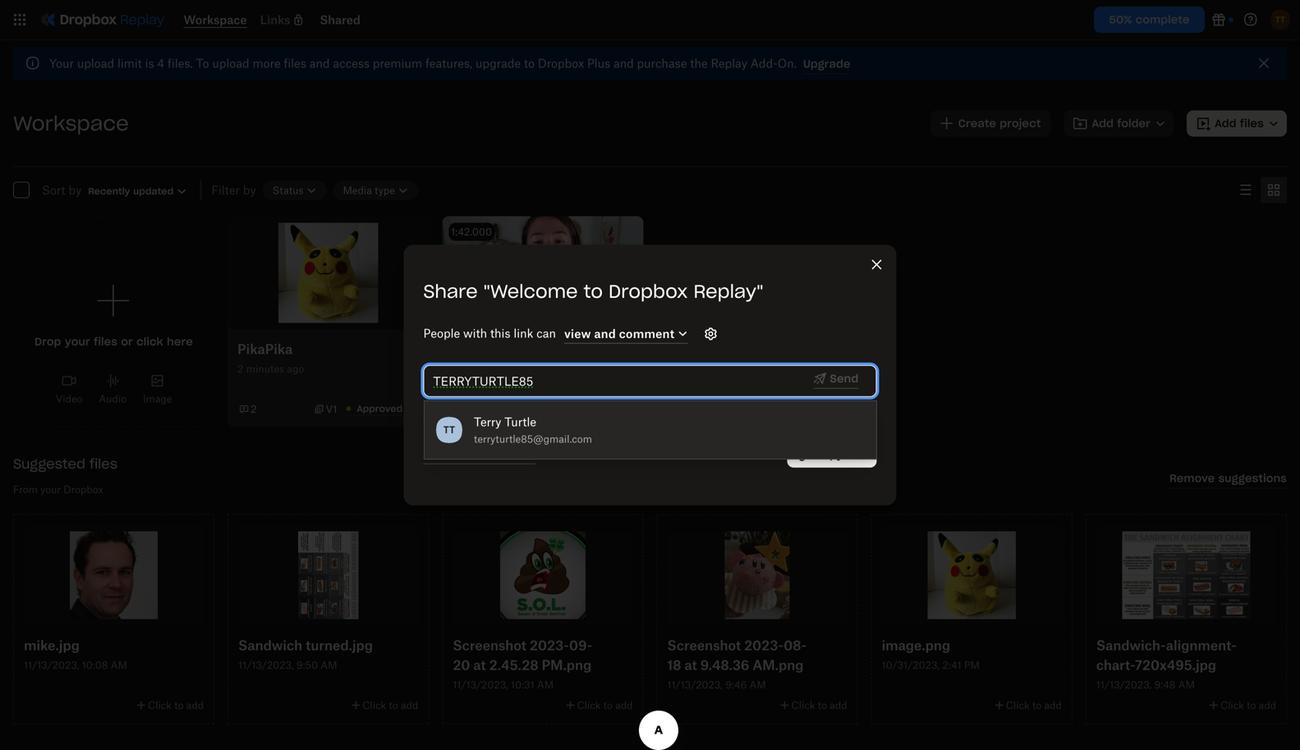 Task type: locate. For each thing, give the bounding box(es) containing it.
click
[[148, 700, 172, 712], [362, 700, 386, 712], [791, 700, 815, 712], [1006, 700, 1030, 712], [577, 700, 601, 712], [1220, 700, 1244, 712]]

minutes up who
[[461, 383, 499, 395]]

08-
[[784, 638, 807, 654]]

sandwich-
[[1096, 638, 1166, 654]]

sort by
[[42, 183, 82, 197]]

link left donʼt at the bottom of the page
[[536, 407, 553, 420]]

files up the from your dropbox
[[90, 456, 118, 473]]

need
[[582, 407, 605, 420]]

11/13/2023, left the 9:50
[[238, 660, 294, 672]]

workspace link
[[184, 12, 247, 28], [184, 13, 247, 27]]

1 horizontal spatial by
[[243, 183, 256, 197]]

11/13/2023,
[[24, 660, 79, 672], [238, 660, 294, 672], [667, 679, 723, 692], [453, 679, 508, 692], [1096, 679, 1152, 692]]

0 horizontal spatial v1
[[326, 403, 337, 415]]

5 add from the left
[[615, 700, 633, 712]]

link
[[514, 326, 533, 340], [536, 407, 553, 420]]

3 click to add from the left
[[791, 700, 847, 712]]

1 upload from the left
[[77, 56, 114, 70]]

1 click to add from the left
[[148, 700, 204, 712]]

0 horizontal spatial this
[[490, 326, 510, 340]]

11/13/2023, inside screenshot 2023-09- 20 at 2.45.28 pm.png 11/13/2023, 10:31 am
[[453, 679, 508, 692]]

upload right to
[[212, 56, 249, 70]]

image.png
[[882, 638, 950, 654]]

1 horizontal spatial ago
[[501, 383, 519, 395]]

5 click to add from the left
[[577, 700, 633, 712]]

workspace
[[184, 13, 247, 27], [13, 111, 129, 136]]

minutes down the pikapika
[[246, 363, 284, 375]]

replay logo - go to homepage image
[[33, 7, 170, 33]]

this
[[490, 326, 510, 340], [516, 407, 533, 420]]

am inside screenshot 2023-09- 20 at 2.45.28 pm.png 11/13/2023, 10:31 am
[[537, 679, 554, 692]]

comment.
[[746, 407, 794, 420]]

to for mike.jpg
[[174, 700, 184, 712]]

3 click from the left
[[791, 700, 815, 712]]

approved
[[357, 403, 403, 415]]

and left comment
[[594, 327, 616, 341]]

sandwich-alignment- chart-720x495.jpg 11/13/2023, 9:48 am
[[1096, 638, 1237, 692]]

this right with
[[490, 326, 510, 340]]

upload
[[77, 56, 114, 70], [212, 56, 249, 70]]

files right more
[[284, 56, 306, 70]]

11/13/2023, left 9:46
[[667, 679, 723, 692]]

0 vertical spatial view
[[564, 327, 591, 341]]

0 vertical spatial minutes
[[246, 363, 284, 375]]

am right the 9:48 on the right bottom
[[1178, 679, 1195, 692]]

purchase
[[637, 56, 687, 70]]

1 horizontal spatial screenshot 2023-
[[667, 638, 784, 654]]

suggested files
[[13, 456, 118, 473]]

am right 10:08
[[111, 660, 127, 672]]

shared link
[[320, 12, 360, 27], [320, 13, 360, 27]]

screenshot 2023- for 09-
[[453, 638, 569, 654]]

1 vertical spatial minutes
[[461, 383, 499, 395]]

add for sandwich turned.jpg
[[401, 700, 418, 712]]

4 click to add from the left
[[1006, 700, 1062, 712]]

1 click from the left
[[148, 700, 172, 712]]

am
[[111, 660, 127, 672], [321, 660, 337, 672], [749, 679, 766, 692], [537, 679, 554, 692], [1178, 679, 1195, 692]]

welcome to dropbox repla y 2 minutes ago
[[452, 341, 627, 395]]

to
[[196, 56, 209, 70]]

0 horizontal spatial link
[[514, 326, 533, 340]]

4 add from the left
[[1044, 700, 1062, 712]]

11/13/2023, inside sandwich turned.jpg 11/13/2023, 9:50 am
[[238, 660, 294, 672]]

0 horizontal spatial files
[[90, 456, 118, 473]]

minutes inside pikapika 2 minutes ago
[[246, 363, 284, 375]]

sort
[[42, 183, 65, 197]]

0 horizontal spatial workspace
[[13, 111, 129, 136]]

view right "can"
[[564, 327, 591, 341]]

add
[[186, 700, 204, 712], [401, 700, 418, 712], [830, 700, 847, 712], [1044, 700, 1062, 712], [615, 700, 633, 712], [1259, 700, 1276, 712]]

2
[[237, 363, 244, 375], [452, 383, 458, 395], [251, 403, 257, 415]]

1 horizontal spatial view
[[710, 407, 732, 420]]

and inside dropdown button
[[594, 327, 616, 341]]

view and comment button
[[564, 324, 689, 344]]

people for people who receive this link donʼt need a dropbox account to view or comment.
[[423, 407, 455, 420]]

this up terryturtle85@gmail.com
[[516, 407, 533, 420]]

0 horizontal spatial view
[[564, 327, 591, 341]]

screenshot 2023-09- 20 at 2.45.28 pm.png 11/13/2023, 10:31 am
[[453, 638, 592, 692]]

1 horizontal spatial upload
[[212, 56, 249, 70]]

from your dropbox
[[13, 484, 103, 496]]

0 vertical spatial ago
[[287, 363, 304, 375]]

terryturtle85@gmail.com
[[474, 433, 592, 446]]

to for sandwich turned.jpg
[[389, 700, 398, 712]]

6 click from the left
[[1220, 700, 1244, 712]]

account
[[658, 407, 695, 420]]

click for sandwich turned.jpg
[[362, 700, 386, 712]]

dropbox down suggested files
[[64, 484, 103, 496]]

terry
[[474, 415, 501, 429]]

2 click from the left
[[362, 700, 386, 712]]

and left access
[[309, 56, 330, 70]]

4 click from the left
[[1006, 700, 1030, 712]]

minutes
[[246, 363, 284, 375], [461, 383, 499, 395]]

click for screenshot 2023-08- 18 at 9.48.36 am.png
[[791, 700, 815, 712]]

6 click to add from the left
[[1220, 700, 1276, 712]]

11/13/2023, inside mike.jpg 11/13/2023, 10:08 am
[[24, 660, 79, 672]]

click to add
[[148, 700, 204, 712], [362, 700, 418, 712], [791, 700, 847, 712], [1006, 700, 1062, 712], [577, 700, 633, 712], [1220, 700, 1276, 712]]

tile view image
[[1264, 180, 1284, 200]]

audio
[[99, 393, 126, 405]]

3 add from the left
[[830, 700, 847, 712]]

ago
[[287, 363, 304, 375], [501, 383, 519, 395]]

1 screenshot 2023- from the left
[[667, 638, 784, 654]]

chart-
[[1096, 658, 1135, 674]]

2 down the pikapika
[[237, 363, 244, 375]]

1 horizontal spatial minutes
[[461, 383, 499, 395]]

2 by from the left
[[243, 183, 256, 197]]

add-
[[750, 56, 777, 70]]

v1
[[326, 403, 337, 415], [532, 403, 543, 415]]

workspace down your
[[13, 111, 129, 136]]

dropbox up comment
[[609, 280, 688, 303]]

11/13/2023, inside screenshot 2023-08- 18 at 9.48.36 am.png 11/13/2023, 9:46 am
[[667, 679, 723, 692]]

1 by from the left
[[69, 183, 82, 197]]

replay
[[711, 56, 747, 70]]

am inside sandwich turned.jpg 11/13/2023, 9:50 am
[[321, 660, 337, 672]]

screenshot 2023-
[[667, 638, 784, 654], [453, 638, 569, 654]]

alignment-
[[1166, 638, 1237, 654]]

by right filter
[[243, 183, 256, 197]]

list view image
[[1236, 180, 1256, 200]]

1 vertical spatial people
[[423, 407, 455, 420]]

11/13/2023, down mike.jpg
[[24, 660, 79, 672]]

receive
[[480, 407, 513, 420]]

access
[[333, 56, 370, 70]]

09-
[[569, 638, 592, 654]]

11/13/2023, down chart-
[[1096, 679, 1152, 692]]

0 horizontal spatial 2
[[237, 363, 244, 375]]

share "welcome to dropbox replay"
[[423, 280, 763, 303]]

1 vertical spatial link
[[536, 407, 553, 420]]

1 vertical spatial 2
[[452, 383, 458, 395]]

workspace up to
[[184, 13, 247, 27]]

tab list
[[1233, 177, 1287, 203]]

upgrade
[[476, 56, 521, 70]]

screenshot 2023- up 20 at 2.45.28 pm.png
[[453, 638, 569, 654]]

v1 left in
[[532, 403, 543, 415]]

2 screenshot 2023- from the left
[[453, 638, 569, 654]]

click to add for image.png
[[1006, 700, 1062, 712]]

click to add for screenshot 2023-09- 20 at 2.45.28 pm.png
[[577, 700, 633, 712]]

people left with
[[423, 326, 460, 340]]

6 add from the left
[[1259, 700, 1276, 712]]

ago inside welcome to dropbox repla y 2 minutes ago
[[501, 383, 519, 395]]

0 horizontal spatial screenshot 2023-
[[453, 638, 569, 654]]

people up tt
[[423, 407, 455, 420]]

screenshot 2023- up 18 at 9.48.36 am.png
[[667, 638, 784, 654]]

ago inside pikapika 2 minutes ago
[[287, 363, 304, 375]]

dropbox inside alert
[[538, 56, 584, 70]]

link up welcome to dropbox repla at the left top of the page
[[514, 326, 533, 340]]

0 horizontal spatial by
[[69, 183, 82, 197]]

v1 left approved
[[326, 403, 337, 415]]

people
[[423, 326, 460, 340], [423, 407, 455, 420]]

by right sort
[[69, 183, 82, 197]]

2 horizontal spatial 2
[[452, 383, 458, 395]]

am right the 9:50
[[321, 660, 337, 672]]

click for sandwich-alignment- chart-720x495.jpg
[[1220, 700, 1244, 712]]

1 vertical spatial this
[[516, 407, 533, 420]]

mike.jpg
[[24, 638, 80, 654]]

who
[[458, 407, 477, 420]]

screenshot 2023- inside screenshot 2023-09- 20 at 2.45.28 pm.png 11/13/2023, 10:31 am
[[453, 638, 569, 654]]

pm
[[964, 660, 980, 672]]

1 horizontal spatial this
[[516, 407, 533, 420]]

click to add for screenshot 2023-08- 18 at 9.48.36 am.png
[[791, 700, 847, 712]]

5 click from the left
[[577, 700, 601, 712]]

0 vertical spatial 2
[[237, 363, 244, 375]]

am right 9:46
[[749, 679, 766, 692]]

suggested
[[13, 456, 85, 473]]

1 horizontal spatial 2
[[251, 403, 257, 415]]

1 horizontal spatial v1
[[532, 403, 543, 415]]

2 inside pikapika 2 minutes ago
[[237, 363, 244, 375]]

1 horizontal spatial files
[[284, 56, 306, 70]]

2 down y
[[452, 383, 458, 395]]

add for screenshot 2023-08- 18 at 9.48.36 am.png
[[830, 700, 847, 712]]

0 vertical spatial files
[[284, 56, 306, 70]]

2 inside welcome to dropbox repla y 2 minutes ago
[[452, 383, 458, 395]]

upload left limit
[[77, 56, 114, 70]]

2 down pikapika 2 minutes ago
[[251, 403, 257, 415]]

2 add from the left
[[401, 700, 418, 712]]

your
[[40, 484, 61, 496]]

ago down the pikapika
[[287, 363, 304, 375]]

terry turtle terryturtle85@gmail.com
[[474, 415, 592, 446]]

mike.jpg 11/13/2023, 10:08 am
[[24, 638, 127, 672]]

0 horizontal spatial ago
[[287, 363, 304, 375]]

0 vertical spatial people
[[423, 326, 460, 340]]

1 vertical spatial ago
[[501, 383, 519, 395]]

ago up receive
[[501, 383, 519, 395]]

to
[[524, 56, 535, 70], [584, 280, 603, 303], [698, 407, 707, 420], [174, 700, 184, 712], [389, 700, 398, 712], [818, 700, 827, 712], [1032, 700, 1042, 712], [603, 700, 613, 712], [1247, 700, 1256, 712]]

1 v1 from the left
[[326, 403, 337, 415]]

2 people from the top
[[423, 407, 455, 420]]

pikapika 2 minutes ago
[[237, 341, 304, 375]]

11/13/2023, left 10:31
[[453, 679, 508, 692]]

files
[[284, 56, 306, 70], [90, 456, 118, 473]]

1 vertical spatial workspace
[[13, 111, 129, 136]]

am right 10:31
[[537, 679, 554, 692]]

10/31/2023,
[[882, 660, 940, 672]]

donʼt
[[555, 407, 579, 420]]

with
[[463, 326, 487, 340]]

click to add for mike.jpg
[[148, 700, 204, 712]]

view left or on the right of page
[[710, 407, 732, 420]]

to for image.png
[[1032, 700, 1042, 712]]

0 vertical spatial workspace
[[184, 13, 247, 27]]

click for screenshot 2023-09- 20 at 2.45.28 pm.png
[[577, 700, 601, 712]]

1 people from the top
[[423, 326, 460, 340]]

dropbox left plus
[[538, 56, 584, 70]]

1 vertical spatial view
[[710, 407, 732, 420]]

0 horizontal spatial minutes
[[246, 363, 284, 375]]

0 horizontal spatial upload
[[77, 56, 114, 70]]

screenshot 2023- inside screenshot 2023-08- 18 at 9.48.36 am.png 11/13/2023, 9:46 am
[[667, 638, 784, 654]]

image.png 10/31/2023, 2:41 pm
[[882, 638, 980, 672]]

1:42.000
[[451, 226, 492, 238]]

welcome to dropbox repla
[[452, 341, 627, 357]]

1 add from the left
[[186, 700, 204, 712]]

people for people with this link can
[[423, 326, 460, 340]]

add for screenshot 2023-09- 20 at 2.45.28 pm.png
[[615, 700, 633, 712]]

2 click to add from the left
[[362, 700, 418, 712]]



Task type: describe. For each thing, give the bounding box(es) containing it.
screenshot 2023- for 08-
[[667, 638, 784, 654]]

people with this link can
[[423, 326, 556, 340]]

9:50
[[296, 660, 318, 672]]

turtle
[[504, 415, 536, 429]]

18 at 9.48.36 am.png
[[667, 658, 804, 674]]

your
[[49, 56, 74, 70]]

replay"
[[694, 280, 763, 303]]

comment
[[619, 327, 675, 341]]

dropbox right a at the bottom left of the page
[[616, 407, 656, 420]]

terry turtle option
[[425, 408, 876, 453]]

minutes inside welcome to dropbox repla y 2 minutes ago
[[461, 383, 499, 395]]

features,
[[425, 56, 472, 70]]

add for mike.jpg
[[186, 700, 204, 712]]

sandwich turned.jpg
[[238, 638, 373, 654]]

files.
[[168, 56, 193, 70]]

2:41
[[942, 660, 961, 672]]

progress
[[574, 403, 617, 415]]

10:08
[[82, 660, 108, 672]]

pikapika
[[237, 341, 293, 357]]

add for sandwich-alignment- chart-720x495.jpg
[[1259, 700, 1276, 712]]

filter
[[211, 183, 240, 197]]

share
[[423, 280, 478, 303]]

click to add for sandwich turned.jpg
[[362, 700, 418, 712]]

plus
[[587, 56, 610, 70]]

files inside alert
[[284, 56, 306, 70]]

am inside mike.jpg 11/13/2023, 10:08 am
[[111, 660, 127, 672]]

settings image
[[701, 324, 721, 344]]

people who receive this link donʼt need a dropbox account to view or comment.
[[423, 407, 794, 420]]

1 horizontal spatial workspace
[[184, 13, 247, 27]]

to for screenshot 2023-08- 18 at 9.48.36 am.png
[[818, 700, 827, 712]]

sandwich turned.jpg 11/13/2023, 9:50 am
[[238, 638, 373, 672]]

10:31
[[511, 679, 534, 692]]

1 horizontal spatial link
[[536, 407, 553, 420]]

your upload limit is 4 files. to upload more files and access premium features, upgrade to dropbox plus and purchase the replay add-on. alert
[[13, 47, 1287, 81]]

your upload limit is 4 files. to upload more files and access premium features, upgrade to dropbox plus and purchase the replay add-on.
[[49, 56, 797, 70]]

11/13/2023, inside sandwich-alignment- chart-720x495.jpg 11/13/2023, 9:48 am
[[1096, 679, 1152, 692]]

0 vertical spatial this
[[490, 326, 510, 340]]

2 v1 from the left
[[532, 403, 543, 415]]

to for screenshot 2023-09- 20 at 2.45.28 pm.png
[[603, 700, 613, 712]]

2 vertical spatial 2
[[251, 403, 257, 415]]

shared
[[320, 13, 360, 27]]

720x495.jpg
[[1135, 658, 1216, 674]]

premium
[[373, 56, 422, 70]]

y
[[452, 361, 459, 377]]

in
[[563, 403, 572, 415]]

click to add for sandwich-alignment- chart-720x495.jpg
[[1220, 700, 1276, 712]]

click for mike.jpg
[[148, 700, 172, 712]]

filter by
[[211, 183, 256, 197]]

to inside alert
[[524, 56, 535, 70]]

on.
[[777, 56, 797, 70]]

from
[[13, 484, 38, 496]]

screenshot 2023-08- 18 at 9.48.36 am.png 11/13/2023, 9:46 am
[[667, 638, 807, 692]]

0 vertical spatial link
[[514, 326, 533, 340]]

links
[[260, 13, 290, 27]]

by for filter by
[[243, 183, 256, 197]]

tt
[[443, 424, 455, 437]]

can
[[536, 326, 556, 340]]

in progress
[[563, 403, 617, 415]]

to for sandwich-alignment- chart-720x495.jpg
[[1247, 700, 1256, 712]]

limit
[[117, 56, 142, 70]]

4
[[157, 56, 164, 70]]

9:46
[[725, 679, 747, 692]]

the
[[690, 56, 708, 70]]

add for image.png
[[1044, 700, 1062, 712]]

more
[[253, 56, 281, 70]]

video
[[56, 393, 82, 405]]

9:48
[[1154, 679, 1176, 692]]

am inside screenshot 2023-08- 18 at 9.48.36 am.png 11/13/2023, 9:46 am
[[749, 679, 766, 692]]

approved button
[[342, 402, 421, 416]]

20 at 2.45.28 pm.png
[[453, 658, 591, 674]]

is
[[145, 56, 154, 70]]

view and comment
[[564, 327, 675, 341]]

a
[[608, 407, 613, 420]]

share "welcome to dropbox replay" dialog
[[404, 245, 896, 506]]

1 vertical spatial files
[[90, 456, 118, 473]]

and right plus
[[613, 56, 634, 70]]

Add email addresses text field
[[433, 372, 805, 390]]

by for sort by
[[69, 183, 82, 197]]

image
[[143, 393, 172, 405]]

view inside dropdown button
[[564, 327, 591, 341]]

am inside sandwich-alignment- chart-720x495.jpg 11/13/2023, 9:48 am
[[1178, 679, 1195, 692]]

click for image.png
[[1006, 700, 1030, 712]]

2 upload from the left
[[212, 56, 249, 70]]

"welcome
[[484, 280, 578, 303]]

or
[[734, 407, 744, 420]]



Task type: vqa. For each thing, say whether or not it's contained in the screenshot.
Links
yes



